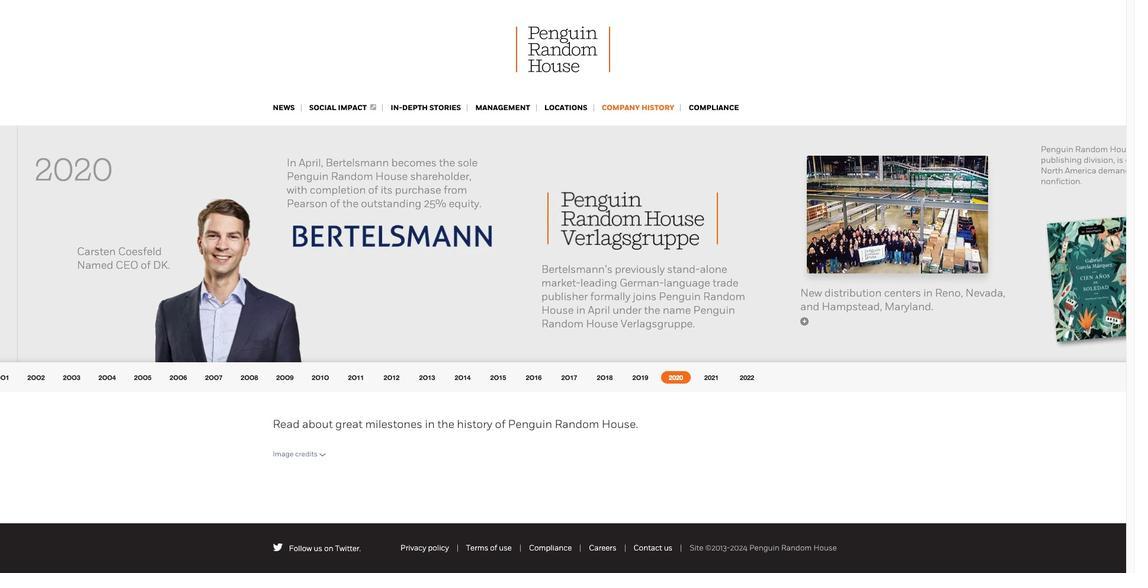 Task type: vqa. For each thing, say whether or not it's contained in the screenshot.
policy
yes



Task type: locate. For each thing, give the bounding box(es) containing it.
privacy policy
[[400, 544, 449, 553]]

0 vertical spatial compliance link
[[689, 103, 739, 113]]

new distribution centers in reno, nevada, and hampstead, maryland. +
[[800, 287, 1005, 325]]

2024
[[730, 544, 748, 553]]

the up verlagsgruppe.
[[644, 304, 660, 317]]

market-
[[541, 277, 580, 290]]

1 vertical spatial compliance
[[529, 544, 572, 553]]

1 horizontal spatial us
[[664, 544, 672, 553]]

us
[[664, 544, 672, 553], [314, 545, 322, 553]]

history
[[642, 103, 674, 113], [457, 418, 492, 431]]

0 vertical spatial in
[[923, 287, 933, 300]]

in right milestones
[[425, 418, 435, 431]]

2o15
[[490, 374, 506, 381]]

us right contact
[[664, 544, 672, 553]]

carsten
[[77, 245, 116, 258]]

april
[[588, 304, 610, 317]]

1 horizontal spatial compliance
[[689, 103, 739, 113]]

equity.
[[449, 197, 482, 210]]

depth
[[402, 103, 428, 113]]

hampstead,
[[822, 300, 882, 313]]

news link
[[273, 103, 295, 113]]

of down coesfeld
[[141, 259, 151, 272]]

0 vertical spatial 2020
[[34, 151, 113, 189]]

1 horizontal spatial 2020
[[669, 374, 683, 381]]

pearson
[[287, 197, 328, 210]]

careers link
[[589, 544, 616, 553]]

follow
[[289, 545, 312, 553]]

in
[[287, 156, 296, 169]]

2 horizontal spatial in
[[923, 287, 933, 300]]

random inside in april, bertelsmann becomes the sole penguin random house shareholder, with completion of its purchase from pearson of the outstanding 25% equity.
[[331, 170, 373, 183]]

in
[[923, 287, 933, 300], [576, 304, 585, 317], [425, 418, 435, 431]]

in april, bertelsmann becomes the sole penguin random house shareholder, with completion of its purchase from pearson of the outstanding 25% equity.
[[287, 156, 482, 210]]

coesfeld
[[118, 245, 162, 258]]

+
[[802, 317, 807, 325]]

1 vertical spatial in
[[576, 304, 585, 317]]

terms of use
[[466, 544, 512, 553]]

1 vertical spatial compliance link
[[529, 544, 572, 553]]

company history
[[602, 103, 674, 113]]

compliance
[[689, 103, 739, 113], [529, 544, 572, 553]]

under
[[613, 304, 642, 317]]

formally
[[590, 290, 630, 303]]

0 horizontal spatial compliance link
[[529, 544, 572, 553]]

german-
[[620, 277, 664, 290]]

locations link
[[544, 103, 587, 113]]

social
[[309, 103, 336, 113]]

great
[[335, 418, 363, 431]]

history down 2o14
[[457, 418, 492, 431]]

image credits
[[273, 450, 318, 459]]

0 horizontal spatial us
[[314, 545, 322, 553]]

in inside bertelsmann's previously stand-alone market-leading german-language trade publisher formally joins penguin random house in april under the name penguin random house verlagsgruppe.
[[576, 304, 585, 317]]

dk.
[[153, 259, 170, 272]]

site ©2013-2024 penguin random house
[[690, 544, 837, 553]]

1 vertical spatial history
[[457, 418, 492, 431]]

2 vertical spatial in
[[425, 418, 435, 431]]

history right company
[[642, 103, 674, 113]]

bertelsmann's
[[541, 263, 612, 276]]

2020
[[34, 151, 113, 189], [669, 374, 683, 381]]

2o19
[[632, 374, 648, 381]]

2o1o
[[312, 374, 329, 381]]

2021
[[704, 374, 719, 381]]

2o11
[[348, 374, 364, 381]]

of down 2o15
[[495, 418, 505, 431]]

©2013-
[[705, 544, 730, 553]]

terms of use link
[[466, 544, 512, 553]]

in left reno,
[[923, 287, 933, 300]]

completion
[[310, 184, 366, 197]]

management link
[[475, 103, 530, 113]]

1 horizontal spatial history
[[642, 103, 674, 113]]

of left its
[[368, 184, 378, 197]]

us left on
[[314, 545, 322, 553]]

locations
[[544, 103, 587, 113]]

0 vertical spatial compliance
[[689, 103, 739, 113]]

stories
[[429, 103, 461, 113]]

credits
[[295, 450, 318, 459]]

bertelsmann
[[326, 156, 389, 169]]

2oo7
[[205, 374, 223, 381]]

house inside in april, bertelsmann becomes the sole penguin random house shareholder, with completion of its purchase from pearson of the outstanding 25% equity.
[[375, 170, 408, 183]]

privacy
[[400, 544, 426, 553]]

name
[[663, 304, 691, 317]]

image
[[273, 450, 294, 459]]

read
[[273, 418, 300, 431]]

stand-
[[667, 263, 700, 276]]

0 horizontal spatial 2020
[[34, 151, 113, 189]]

1 horizontal spatial in
[[576, 304, 585, 317]]

penguin inside in april, bertelsmann becomes the sole penguin random house shareholder, with completion of its purchase from pearson of the outstanding 25% equity.
[[287, 170, 329, 183]]

1 vertical spatial 2020
[[669, 374, 683, 381]]

in inside new distribution centers in reno, nevada, and hampstead, maryland. +
[[923, 287, 933, 300]]

in left april
[[576, 304, 585, 317]]

0 horizontal spatial compliance
[[529, 544, 572, 553]]

from
[[444, 184, 467, 197]]

random inside penguin random house
[[1075, 145, 1108, 155]]

2oo4
[[99, 374, 116, 381]]

nevada,
[[965, 287, 1005, 300]]

site
[[690, 544, 703, 553]]

2o17
[[561, 374, 577, 381]]

1 horizontal spatial compliance link
[[689, 103, 739, 113]]

compliance link
[[689, 103, 739, 113], [529, 544, 572, 553]]

2o18
[[597, 374, 613, 381]]



Task type: describe. For each thing, give the bounding box(es) containing it.
follow us on twitter.
[[289, 545, 361, 553]]

outstanding
[[361, 197, 421, 210]]

2o12
[[384, 374, 400, 381]]

use
[[499, 544, 512, 553]]

of left the use at bottom
[[490, 544, 497, 553]]

ceo
[[116, 259, 138, 272]]

us for contact
[[664, 544, 672, 553]]

previously
[[615, 263, 665, 276]]

on
[[324, 545, 333, 553]]

in-
[[391, 103, 402, 113]]

follow us on twitter. link
[[289, 545, 361, 553]]

house inside penguin random house
[[1110, 145, 1135, 155]]

the down completion
[[342, 197, 359, 210]]

read about great milestones in the history of penguin random house.
[[273, 418, 638, 431]]

contact us
[[634, 544, 672, 553]]

the right milestones
[[437, 418, 454, 431]]

0 vertical spatial history
[[642, 103, 674, 113]]

the inside bertelsmann's previously stand-alone market-leading german-language trade publisher formally joins penguin random house in april under the name penguin random house verlagsgruppe.
[[644, 304, 660, 317]]

25%
[[424, 197, 446, 210]]

image credits link
[[273, 450, 326, 459]]

with
[[287, 184, 307, 197]]

management
[[475, 103, 530, 113]]

joins
[[633, 290, 657, 303]]

alone
[[700, 263, 727, 276]]

new
[[800, 287, 822, 300]]

news
[[273, 103, 295, 113]]

contact
[[634, 544, 662, 553]]

company
[[602, 103, 640, 113]]

maryland.
[[885, 300, 933, 313]]

company history link
[[602, 103, 674, 113]]

us for follow
[[314, 545, 322, 553]]

sole
[[458, 156, 478, 169]]

house.
[[602, 418, 638, 431]]

milestones
[[365, 418, 422, 431]]

the up shareholder, at the left
[[439, 156, 455, 169]]

penguin random house 
[[1041, 145, 1135, 187]]

leading
[[580, 277, 617, 290]]

social impact link
[[309, 103, 376, 113]]

and
[[800, 300, 819, 313]]

social impact
[[309, 103, 367, 113]]

0 horizontal spatial history
[[457, 418, 492, 431]]

penguin random house image
[[516, 27, 610, 72]]

becomes
[[391, 156, 437, 169]]

2oo8
[[241, 374, 258, 381]]

reno,
[[935, 287, 963, 300]]

carsten coesfeld named ceo of dk.
[[77, 245, 170, 272]]

2oo5
[[134, 374, 151, 381]]

distribution
[[824, 287, 882, 300]]

centers
[[884, 287, 921, 300]]

2022
[[740, 374, 754, 381]]

about
[[302, 418, 333, 431]]

twitter.
[[335, 545, 361, 553]]

impact
[[338, 103, 367, 113]]

2oo6
[[170, 374, 187, 381]]

terms
[[466, 544, 488, 553]]

bertelsmann's previously stand-alone market-leading german-language trade publisher formally joins penguin random house in april under the name penguin random house verlagsgruppe.
[[541, 263, 745, 331]]

language
[[664, 277, 710, 290]]

2o16
[[526, 374, 542, 381]]

publisher
[[541, 290, 588, 303]]

of inside carsten coesfeld named ceo of dk.
[[141, 259, 151, 272]]

verlagsgruppe.
[[621, 318, 695, 331]]

penguin inside penguin random house
[[1041, 145, 1073, 155]]

2o13
[[419, 374, 435, 381]]

april,
[[299, 156, 323, 169]]

in-depth stories link
[[391, 103, 461, 113]]

2o14
[[455, 374, 471, 381]]

named
[[77, 259, 113, 272]]

0 horizontal spatial in
[[425, 418, 435, 431]]

its
[[381, 184, 393, 197]]

2oo3
[[63, 374, 80, 381]]

contact us link
[[634, 544, 672, 553]]

purchase
[[395, 184, 441, 197]]

privacy policy link
[[400, 544, 449, 553]]

2oo2
[[27, 374, 45, 381]]

of down completion
[[330, 197, 340, 210]]

in-depth stories
[[391, 103, 461, 113]]

careers
[[589, 544, 616, 553]]

2oo9
[[276, 374, 294, 381]]

trade
[[713, 277, 738, 290]]



